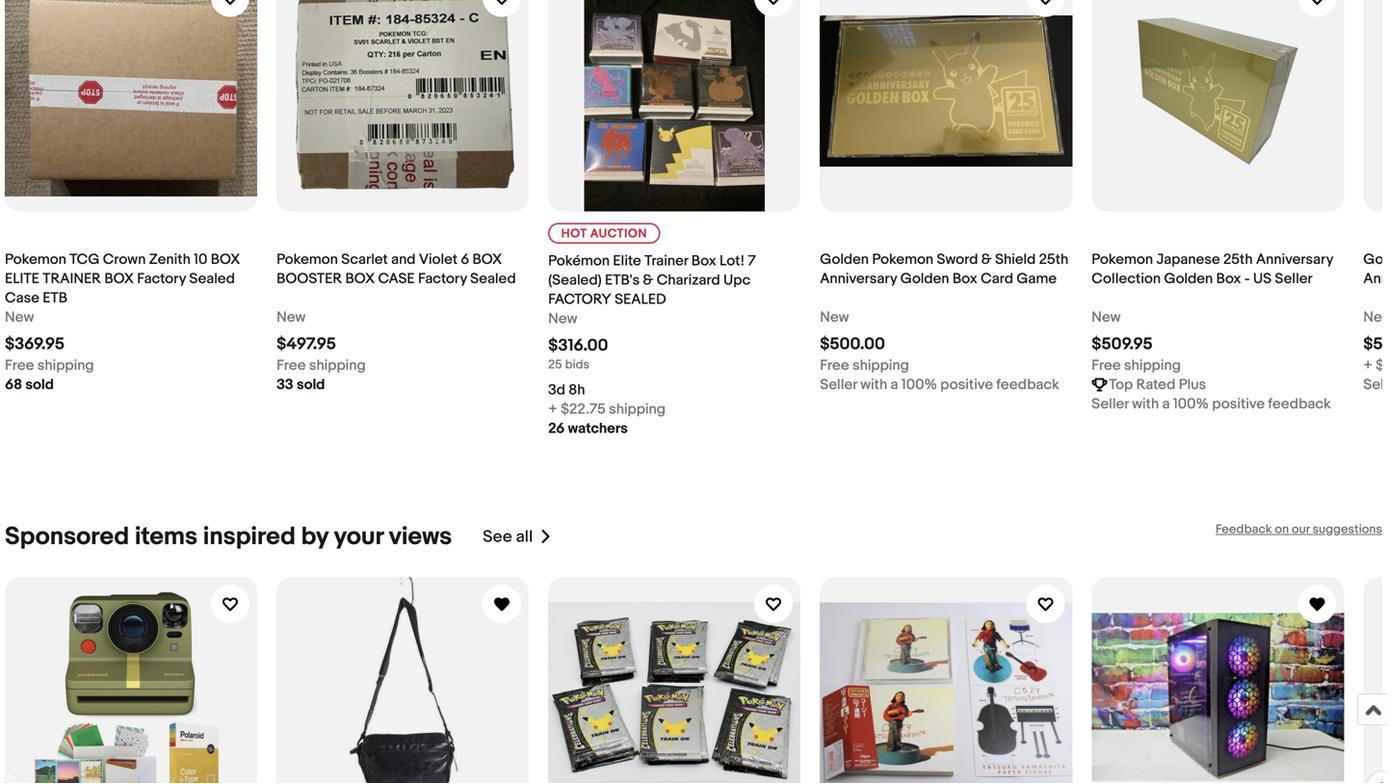 Task type: locate. For each thing, give the bounding box(es) containing it.
pokemon up collection
[[1092, 251, 1154, 268]]

8h
[[569, 382, 585, 399]]

1 sealed from the left
[[189, 270, 235, 288]]

new up "$509.95"
[[1092, 309, 1121, 326]]

by
[[301, 522, 328, 552]]

shipping down $497.95
[[309, 357, 366, 374]]

2 free shipping text field from the left
[[277, 356, 366, 375]]

1 factory from the left
[[137, 270, 186, 288]]

0 vertical spatial +
[[1364, 357, 1373, 374]]

with
[[861, 376, 888, 394], [1133, 396, 1160, 413]]

+ left $8
[[1364, 357, 1373, 374]]

new text field up "$509.95"
[[1092, 308, 1121, 327]]

2 sold from the left
[[297, 376, 325, 394]]

sold
[[25, 376, 54, 394], [297, 376, 325, 394]]

anniversary inside golden pokemon sword & shield 25th anniversary golden box card game
[[820, 270, 898, 288]]

1 vertical spatial &
[[643, 272, 654, 289]]

seller
[[1276, 270, 1313, 288], [820, 376, 858, 394], [1092, 396, 1129, 413]]

new down case
[[5, 309, 34, 326]]

shipping down the $369.95 text field on the left
[[37, 357, 94, 374]]

sealed down 10
[[189, 270, 235, 288]]

shipping inside pokémon elite trainer box lot! 7 (sealed) etb's & charizard upc factory sealed new $316.00 25 bids 3d 8h + $22.75 shipping 26 watchers
[[609, 401, 666, 418]]

$500.00 text field
[[820, 334, 886, 355]]

golden inside pokemon japanese 25th anniversary collection golden box - us seller
[[1165, 270, 1214, 288]]

& inside pokémon elite trainer box lot! 7 (sealed) etb's & charizard upc factory sealed new $316.00 25 bids 3d 8h + $22.75 shipping 26 watchers
[[643, 272, 654, 289]]

us
[[1254, 270, 1272, 288]]

box left -
[[1217, 270, 1242, 288]]

0 horizontal spatial sealed
[[189, 270, 235, 288]]

new for $509.95
[[1092, 309, 1121, 326]]

crown
[[103, 251, 146, 268]]

1 horizontal spatial sealed
[[470, 270, 516, 288]]

free up top
[[1092, 357, 1121, 374]]

free
[[5, 357, 34, 374], [277, 357, 306, 374], [820, 357, 850, 374], [1092, 357, 1121, 374]]

factory inside 'pokemon tcg crown zenith 10 box elite trainer box factory sealed case etb new $369.95 free shipping 68 sold'
[[137, 270, 186, 288]]

0 horizontal spatial sold
[[25, 376, 54, 394]]

anniversary up $500.00 text box on the right of the page
[[820, 270, 898, 288]]

$22.75
[[561, 401, 606, 418]]

factory inside pokemon scarlet and violet 6 box booster box case factory sealed
[[418, 270, 467, 288]]

1 horizontal spatial anniversary
[[1257, 251, 1334, 268]]

pokemon for pokemon tcg crown zenith 10 box elite trainer box factory sealed case etb new $369.95 free shipping 68 sold
[[5, 251, 66, 268]]

shipping inside the new $509.95 free shipping
[[1125, 357, 1181, 374]]

1 horizontal spatial sold
[[297, 376, 325, 394]]

free inside new $500.00 free shipping seller with a 100% positive feedback
[[820, 357, 850, 374]]

positive
[[941, 376, 994, 394], [1213, 396, 1265, 413]]

1 horizontal spatial free shipping text field
[[277, 356, 366, 375]]

box down sword
[[953, 270, 978, 288]]

new up $500.00 text box on the right of the page
[[820, 309, 850, 326]]

trainer
[[645, 252, 689, 270]]

0 vertical spatial anniversary
[[1257, 251, 1334, 268]]

anniversary
[[1257, 251, 1334, 268], [820, 270, 898, 288]]

1 vertical spatial positive
[[1213, 396, 1265, 413]]

our
[[1292, 522, 1310, 537]]

pokemon left sword
[[873, 251, 934, 268]]

4 pokemon from the left
[[1092, 251, 1154, 268]]

&
[[982, 251, 992, 268], [643, 272, 654, 289]]

0 horizontal spatial 25th
[[1040, 251, 1069, 268]]

box
[[692, 252, 717, 270], [953, 270, 978, 288], [1217, 270, 1242, 288]]

box inside pokemon japanese 25th anniversary collection golden box - us seller
[[1217, 270, 1242, 288]]

with down $500.00 text box on the right of the page
[[861, 376, 888, 394]]

sword
[[937, 251, 979, 268]]

1 horizontal spatial factory
[[418, 270, 467, 288]]

0 horizontal spatial golden
[[820, 251, 869, 268]]

0 horizontal spatial seller
[[820, 376, 858, 394]]

sealed
[[189, 270, 235, 288], [470, 270, 516, 288]]

new $509.95 free shipping
[[1092, 309, 1181, 374]]

$369.95
[[5, 334, 65, 355]]

golden down sword
[[901, 270, 950, 288]]

0 vertical spatial a
[[891, 376, 899, 394]]

0 horizontal spatial free shipping text field
[[5, 356, 94, 375]]

new inside new $500.00 free shipping seller with a 100% positive feedback
[[820, 309, 850, 326]]

feedback
[[997, 376, 1060, 394], [1269, 396, 1332, 413]]

0 horizontal spatial a
[[891, 376, 899, 394]]

shipping up rated
[[1125, 357, 1181, 374]]

pokemon inside pokemon scarlet and violet 6 box booster box case factory sealed
[[277, 251, 338, 268]]

feedback inside new $500.00 free shipping seller with a 100% positive feedback
[[997, 376, 1060, 394]]

seller down $500.00 text box on the right of the page
[[820, 376, 858, 394]]

& up sealed at the left
[[643, 272, 654, 289]]

2 25th from the left
[[1224, 251, 1253, 268]]

2 vertical spatial seller
[[1092, 396, 1129, 413]]

sealed left (sealed)
[[470, 270, 516, 288]]

0 vertical spatial with
[[861, 376, 888, 394]]

free inside the new $509.95 free shipping
[[1092, 357, 1121, 374]]

1 vertical spatial with
[[1133, 396, 1160, 413]]

1 free shipping text field from the left
[[820, 356, 910, 375]]

1 vertical spatial feedback
[[1269, 396, 1332, 413]]

sealed inside 'pokemon tcg crown zenith 10 box elite trainer box factory sealed case etb new $369.95 free shipping 68 sold'
[[189, 270, 235, 288]]

new text field for $316.00
[[548, 309, 578, 329]]

golden up $500.00 text box on the right of the page
[[820, 251, 869, 268]]

box up charizard at the top of the page
[[692, 252, 717, 270]]

bids
[[565, 357, 590, 372]]

1 horizontal spatial free shipping text field
[[1092, 356, 1181, 375]]

Free shipping text field
[[820, 356, 910, 375], [1092, 356, 1181, 375]]

factory for pokemon scarlet and violet 6 box booster box case factory sealed
[[418, 270, 467, 288]]

1 horizontal spatial seller
[[1092, 396, 1129, 413]]

1 free from the left
[[5, 357, 34, 374]]

new text field up $52 text field
[[1364, 308, 1388, 327]]

2 horizontal spatial box
[[1217, 270, 1242, 288]]

7
[[748, 252, 756, 270]]

new text field for $369.95
[[5, 308, 34, 327]]

golden down the 'japanese'
[[1165, 270, 1214, 288]]

on
[[1275, 522, 1290, 537]]

& up card
[[982, 251, 992, 268]]

free up 33
[[277, 357, 306, 374]]

100%
[[902, 376, 938, 394], [1174, 396, 1209, 413]]

25
[[548, 357, 563, 372]]

new down factory
[[548, 310, 578, 328]]

factory
[[548, 291, 612, 308]]

shipping for $497.95
[[309, 357, 366, 374]]

1 vertical spatial seller
[[820, 376, 858, 394]]

0 horizontal spatial &
[[643, 272, 654, 289]]

new
[[5, 309, 34, 326], [277, 309, 306, 326], [820, 309, 850, 326], [1092, 309, 1121, 326], [1364, 309, 1388, 326], [548, 310, 578, 328]]

free down $500.00 text box on the right of the page
[[820, 357, 850, 374]]

violet
[[419, 251, 458, 268]]

factory for pokemon tcg crown zenith 10 box elite trainer box factory sealed case etb new $369.95 free shipping 68 sold
[[137, 270, 186, 288]]

New text field
[[5, 308, 34, 327], [820, 308, 850, 327], [1092, 308, 1121, 327], [1364, 308, 1388, 327], [548, 309, 578, 329]]

pokemon
[[5, 251, 66, 268], [277, 251, 338, 268], [873, 251, 934, 268], [1092, 251, 1154, 268]]

feedback inside text box
[[1269, 396, 1332, 413]]

0 vertical spatial &
[[982, 251, 992, 268]]

1 sold from the left
[[25, 376, 54, 394]]

sell
[[1364, 376, 1388, 394]]

1 25th from the left
[[1040, 251, 1069, 268]]

free for $509.95
[[1092, 357, 1121, 374]]

2 sealed from the left
[[470, 270, 516, 288]]

golden pokemon sword & shield 25th anniversary golden box card game
[[820, 251, 1069, 288]]

0 horizontal spatial positive
[[941, 376, 994, 394]]

2 pokemon from the left
[[277, 251, 338, 268]]

seller inside new $500.00 free shipping seller with a 100% positive feedback
[[820, 376, 858, 394]]

free up 68
[[5, 357, 34, 374]]

seller right us
[[1276, 270, 1313, 288]]

2 free shipping text field from the left
[[1092, 356, 1181, 375]]

100% inside text box
[[1174, 396, 1209, 413]]

new inside new $497.95 free shipping 33 sold
[[277, 309, 306, 326]]

new text field up $500.00 text box on the right of the page
[[820, 308, 850, 327]]

with inside new $500.00 free shipping seller with a 100% positive feedback
[[861, 376, 888, 394]]

0 horizontal spatial 100%
[[902, 376, 938, 394]]

0 vertical spatial 100%
[[902, 376, 938, 394]]

1 pokemon from the left
[[5, 251, 66, 268]]

25th up game
[[1040, 251, 1069, 268]]

free shipping text field up top
[[1092, 356, 1181, 375]]

1 horizontal spatial a
[[1163, 396, 1171, 413]]

shipping down $500.00 text box on the right of the page
[[853, 357, 910, 374]]

0 vertical spatial positive
[[941, 376, 994, 394]]

1 horizontal spatial feedback
[[1269, 396, 1332, 413]]

shipping inside new $497.95 free shipping 33 sold
[[309, 357, 366, 374]]

+ up 26
[[548, 401, 558, 418]]

free inside 'pokemon tcg crown zenith 10 box elite trainer box factory sealed case etb new $369.95 free shipping 68 sold'
[[5, 357, 34, 374]]

0 horizontal spatial feedback
[[997, 376, 1060, 394]]

hot auction
[[562, 226, 648, 241]]

2 free from the left
[[277, 357, 306, 374]]

plus
[[1179, 376, 1207, 394]]

free shipping text field down $369.95 on the top
[[5, 356, 94, 375]]

1 horizontal spatial box
[[953, 270, 978, 288]]

box inside golden pokemon sword & shield 25th anniversary golden box card game
[[953, 270, 978, 288]]

2 horizontal spatial golden
[[1165, 270, 1214, 288]]

0 horizontal spatial free shipping text field
[[820, 356, 910, 375]]

a
[[891, 376, 899, 394], [1163, 396, 1171, 413]]

4 free from the left
[[1092, 357, 1121, 374]]

Top Rated Plus text field
[[1110, 375, 1207, 395]]

(sealed)
[[548, 272, 602, 289]]

upc
[[724, 272, 751, 289]]

top rated plus
[[1110, 376, 1207, 394]]

sold inside new $497.95 free shipping 33 sold
[[297, 376, 325, 394]]

3 pokemon from the left
[[873, 251, 934, 268]]

scarlet
[[341, 251, 388, 268]]

pokemon inside 'pokemon tcg crown zenith 10 box elite trainer box factory sealed case etb new $369.95 free shipping 68 sold'
[[5, 251, 66, 268]]

see all
[[483, 527, 533, 547]]

etb's
[[605, 272, 640, 289]]

a inside new $500.00 free shipping seller with a 100% positive feedback
[[891, 376, 899, 394]]

2 horizontal spatial seller
[[1276, 270, 1313, 288]]

japanese
[[1157, 251, 1221, 268]]

sold right 33
[[297, 376, 325, 394]]

shipping
[[37, 357, 94, 374], [309, 357, 366, 374], [853, 357, 910, 374], [1125, 357, 1181, 374], [609, 401, 666, 418]]

free shipping text field down $497.95
[[277, 356, 366, 375]]

etb
[[43, 290, 67, 307]]

shipping inside new $500.00 free shipping seller with a 100% positive feedback
[[853, 357, 910, 374]]

0 horizontal spatial +
[[548, 401, 558, 418]]

and
[[391, 251, 416, 268]]

box
[[211, 251, 240, 268], [473, 251, 502, 268], [104, 270, 134, 288], [346, 270, 375, 288]]

1 vertical spatial a
[[1163, 396, 1171, 413]]

1 vertical spatial +
[[548, 401, 558, 418]]

seller inside pokemon japanese 25th anniversary collection golden box - us seller
[[1276, 270, 1313, 288]]

sold right 68
[[25, 376, 54, 394]]

new for $497.95
[[277, 309, 306, 326]]

shipping up watchers
[[609, 401, 666, 418]]

seller down top
[[1092, 396, 1129, 413]]

sealed for pokemon scarlet and violet 6 box booster box case factory sealed
[[470, 270, 516, 288]]

factory down zenith
[[137, 270, 186, 288]]

25th inside golden pokemon sword & shield 25th anniversary golden box card game
[[1040, 251, 1069, 268]]

1 horizontal spatial +
[[1364, 357, 1373, 374]]

zenith
[[149, 251, 191, 268]]

2 factory from the left
[[418, 270, 467, 288]]

0 vertical spatial feedback
[[997, 376, 1060, 394]]

free inside new $497.95 free shipping 33 sold
[[277, 357, 306, 374]]

pokemon for pokemon japanese 25th anniversary collection golden box - us seller
[[1092, 251, 1154, 268]]

factory
[[137, 270, 186, 288], [418, 270, 467, 288]]

seller with a 100% positive feedback
[[1092, 396, 1332, 413]]

1 vertical spatial 100%
[[1174, 396, 1209, 413]]

box right 6 at the top
[[473, 251, 502, 268]]

1 horizontal spatial positive
[[1213, 396, 1265, 413]]

25th up -
[[1224, 251, 1253, 268]]

new inside the new $509.95 free shipping
[[1092, 309, 1121, 326]]

3 free from the left
[[820, 357, 850, 374]]

1 horizontal spatial &
[[982, 251, 992, 268]]

new text field down case
[[5, 308, 34, 327]]

tcg
[[70, 251, 100, 268]]

golden
[[820, 251, 869, 268], [901, 270, 950, 288], [1165, 270, 1214, 288]]

with down rated
[[1133, 396, 1160, 413]]

new up $52 text field
[[1364, 309, 1388, 326]]

new up $497.95
[[277, 309, 306, 326]]

68 sold text field
[[5, 375, 54, 395]]

0 vertical spatial seller
[[1276, 270, 1313, 288]]

1 horizontal spatial 100%
[[1174, 396, 1209, 413]]

1 horizontal spatial with
[[1133, 396, 1160, 413]]

sealed inside pokemon scarlet and violet 6 box booster box case factory sealed
[[470, 270, 516, 288]]

suggestions
[[1313, 522, 1383, 537]]

gol
[[1364, 251, 1388, 288]]

0 horizontal spatial anniversary
[[820, 270, 898, 288]]

new text field down factory
[[548, 309, 578, 329]]

0 horizontal spatial with
[[861, 376, 888, 394]]

pokemon inside pokemon japanese 25th anniversary collection golden box - us seller
[[1092, 251, 1154, 268]]

25th
[[1040, 251, 1069, 268], [1224, 251, 1253, 268]]

Sell text field
[[1364, 375, 1388, 395]]

factory down violet
[[418, 270, 467, 288]]

pokemon up the booster on the top
[[277, 251, 338, 268]]

free shipping text field for $369.95
[[5, 356, 94, 375]]

1 horizontal spatial 25th
[[1224, 251, 1253, 268]]

auction
[[590, 226, 648, 241]]

1 free shipping text field from the left
[[5, 356, 94, 375]]

1 vertical spatial anniversary
[[820, 270, 898, 288]]

26
[[548, 420, 565, 437]]

See all text field
[[483, 527, 533, 547]]

0 horizontal spatial box
[[692, 252, 717, 270]]

free shipping text field down $500.00 text box on the right of the page
[[820, 356, 910, 375]]

25th inside pokemon japanese 25th anniversary collection golden box - us seller
[[1224, 251, 1253, 268]]

0 horizontal spatial factory
[[137, 270, 186, 288]]

Free shipping text field
[[5, 356, 94, 375], [277, 356, 366, 375]]

pokemon up elite
[[5, 251, 66, 268]]

New text field
[[277, 308, 306, 327]]

anniversary up us
[[1257, 251, 1334, 268]]

free for $500.00
[[820, 357, 850, 374]]



Task type: vqa. For each thing, say whether or not it's contained in the screenshot.
$509.95
yes



Task type: describe. For each thing, give the bounding box(es) containing it.
views
[[389, 522, 452, 552]]

pokémon
[[548, 252, 610, 270]]

3d
[[548, 382, 566, 399]]

all
[[516, 527, 533, 547]]

6
[[461, 251, 470, 268]]

pokemon inside golden pokemon sword & shield 25th anniversary golden box card game
[[873, 251, 934, 268]]

sealed for pokemon tcg crown zenith 10 box elite trainer box factory sealed case etb new $369.95 free shipping 68 sold
[[189, 270, 235, 288]]

pokemon japanese 25th anniversary collection golden box - us seller
[[1092, 251, 1334, 288]]

seller inside text box
[[1092, 396, 1129, 413]]

card
[[981, 270, 1014, 288]]

10
[[194, 251, 208, 268]]

new text field for $52
[[1364, 308, 1388, 327]]

booster
[[277, 270, 342, 288]]

box down crown
[[104, 270, 134, 288]]

anniversary inside pokemon japanese 25th anniversary collection golden box - us seller
[[1257, 251, 1334, 268]]

box right 10
[[211, 251, 240, 268]]

$509.95
[[1092, 334, 1153, 355]]

26 watchers text field
[[548, 419, 628, 438]]

pokémon elite trainer box lot! 7 (sealed) etb's & charizard upc factory sealed new $316.00 25 bids 3d 8h + $22.75 shipping 26 watchers
[[548, 252, 756, 437]]

case
[[5, 290, 39, 307]]

Seller with a 100% positive feedback text field
[[1092, 395, 1332, 414]]

feedback on our suggestions
[[1216, 522, 1383, 537]]

new $500.00 free shipping seller with a 100% positive feedback
[[820, 309, 1060, 394]]

hot
[[562, 226, 587, 241]]

new text field for $500.00
[[820, 308, 850, 327]]

shipping for $500.00
[[853, 357, 910, 374]]

1 horizontal spatial golden
[[901, 270, 950, 288]]

shipping for $509.95
[[1125, 357, 1181, 374]]

$497.95 text field
[[277, 334, 336, 355]]

top
[[1110, 376, 1134, 394]]

$369.95 text field
[[5, 334, 65, 355]]

with inside text box
[[1133, 396, 1160, 413]]

lot!
[[720, 252, 745, 270]]

free shipping text field for $497.95
[[277, 356, 366, 375]]

$52 text field
[[1364, 334, 1388, 355]]

your
[[334, 522, 383, 552]]

$500.00
[[820, 334, 886, 355]]

new for $500.00
[[820, 309, 850, 326]]

see all link
[[483, 522, 552, 552]]

box down scarlet
[[346, 270, 375, 288]]

$497.95
[[277, 334, 336, 355]]

25 bids text field
[[548, 357, 590, 372]]

elite
[[613, 252, 642, 270]]

new for $52
[[1364, 309, 1388, 326]]

new inside 'pokemon tcg crown zenith 10 box elite trainer box factory sealed case etb new $369.95 free shipping 68 sold'
[[5, 309, 34, 326]]

$316.00
[[548, 336, 609, 356]]

box inside pokémon elite trainer box lot! 7 (sealed) etb's & charizard upc factory sealed new $316.00 25 bids 3d 8h + $22.75 shipping 26 watchers
[[692, 252, 717, 270]]

case
[[378, 270, 415, 288]]

inspired
[[203, 522, 296, 552]]

3d 8h text field
[[548, 381, 585, 400]]

a inside seller with a 100% positive feedback text box
[[1163, 396, 1171, 413]]

pokemon for pokemon scarlet and violet 6 box booster box case factory sealed
[[277, 251, 338, 268]]

Seller with a 100% positive feedback text field
[[820, 375, 1060, 395]]

new inside pokémon elite trainer box lot! 7 (sealed) etb's & charizard upc factory sealed new $316.00 25 bids 3d 8h + $22.75 shipping 26 watchers
[[548, 310, 578, 328]]

charizard
[[657, 272, 721, 289]]

items
[[135, 522, 198, 552]]

new $52 + $8 sell
[[1364, 309, 1388, 394]]

sealed
[[615, 291, 666, 308]]

100% inside new $500.00 free shipping seller with a 100% positive feedback
[[902, 376, 938, 394]]

game
[[1017, 270, 1057, 288]]

33
[[277, 376, 294, 394]]

new text field for $509.95
[[1092, 308, 1121, 327]]

$52
[[1364, 334, 1388, 355]]

33 sold text field
[[277, 375, 325, 395]]

+ $8 text field
[[1364, 356, 1388, 375]]

+ inside pokémon elite trainer box lot! 7 (sealed) etb's & charizard upc factory sealed new $316.00 25 bids 3d 8h + $22.75 shipping 26 watchers
[[548, 401, 558, 418]]

watchers
[[568, 420, 628, 437]]

positive inside seller with a 100% positive feedback text box
[[1213, 396, 1265, 413]]

68
[[5, 376, 22, 394]]

see
[[483, 527, 512, 547]]

trainer
[[43, 270, 101, 288]]

+ inside new $52 + $8 sell
[[1364, 357, 1373, 374]]

new $497.95 free shipping 33 sold
[[277, 309, 366, 394]]

+ $22.75 shipping text field
[[548, 400, 666, 419]]

elite
[[5, 270, 39, 288]]

feedback
[[1216, 522, 1273, 537]]

sponsored
[[5, 522, 129, 552]]

& inside golden pokemon sword & shield 25th anniversary golden box card game
[[982, 251, 992, 268]]

positive inside new $500.00 free shipping seller with a 100% positive feedback
[[941, 376, 994, 394]]

shipping inside 'pokemon tcg crown zenith 10 box elite trainer box factory sealed case etb new $369.95 free shipping 68 sold'
[[37, 357, 94, 374]]

feedback on our suggestions link
[[1216, 522, 1383, 537]]

free shipping text field for $500.00
[[820, 356, 910, 375]]

$316.00 text field
[[548, 336, 609, 356]]

free for $497.95
[[277, 357, 306, 374]]

rated
[[1137, 376, 1176, 394]]

pokemon scarlet and violet 6 box booster box case factory sealed
[[277, 251, 516, 288]]

free shipping text field for $509.95
[[1092, 356, 1181, 375]]

-
[[1245, 270, 1251, 288]]

$509.95 text field
[[1092, 334, 1153, 355]]

sponsored items inspired by your views
[[5, 522, 452, 552]]

shield
[[996, 251, 1036, 268]]

sold inside 'pokemon tcg crown zenith 10 box elite trainer box factory sealed case etb new $369.95 free shipping 68 sold'
[[25, 376, 54, 394]]

pokemon tcg crown zenith 10 box elite trainer box factory sealed case etb new $369.95 free shipping 68 sold
[[5, 251, 240, 394]]

$8
[[1377, 357, 1388, 374]]

collection
[[1092, 270, 1161, 288]]



